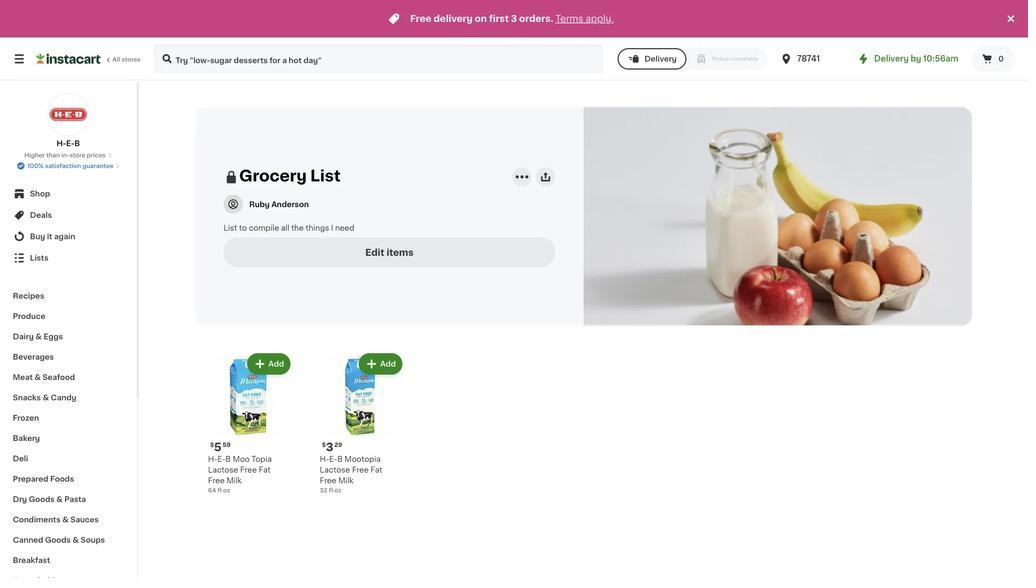 Task type: describe. For each thing, give the bounding box(es) containing it.
prepared foods
[[13, 476, 74, 483]]

lists link
[[6, 248, 130, 269]]

grocery list
[[239, 168, 341, 184]]

3 inside product group
[[326, 442, 334, 453]]

service type group
[[618, 48, 768, 70]]

milk inside the h-e-b mootopia lactose free fat free milk 32 fl oz
[[339, 477, 354, 485]]

condiments & sauces
[[13, 517, 99, 524]]

free down moo
[[240, 467, 257, 474]]

product group containing 3
[[316, 352, 405, 504]]

seafood
[[43, 374, 75, 381]]

canned goods & soups
[[13, 537, 105, 544]]

delivery
[[434, 14, 473, 23]]

condiments & sauces link
[[6, 510, 130, 530]]

add button for 3
[[360, 355, 401, 374]]

store
[[70, 152, 85, 158]]

by
[[911, 55, 922, 63]]

the
[[291, 224, 304, 232]]

moo
[[233, 456, 250, 464]]

h-e-b link
[[47, 93, 90, 149]]

dry goods & pasta link
[[6, 490, 130, 510]]

78741
[[798, 55, 821, 63]]

0 horizontal spatial b
[[74, 140, 80, 147]]

deli link
[[6, 449, 130, 469]]

need
[[335, 224, 355, 232]]

oz inside the h-e-b mootopia lactose free fat free milk 32 fl oz
[[335, 488, 342, 494]]

lists
[[30, 255, 48, 262]]

fat inside the h-e-b mootopia lactose free fat free milk 32 fl oz
[[371, 467, 383, 474]]

edit items button
[[224, 238, 556, 268]]

produce
[[13, 313, 46, 320]]

orders.
[[519, 14, 554, 23]]

product group containing 5
[[204, 352, 293, 504]]

prepared foods link
[[6, 469, 130, 490]]

terms apply. link
[[556, 14, 614, 23]]

0 vertical spatial list
[[311, 168, 341, 184]]

1 vertical spatial list
[[224, 224, 237, 232]]

dairy & eggs link
[[6, 327, 130, 347]]

it
[[47, 233, 52, 241]]

again
[[54, 233, 75, 241]]

prices
[[87, 152, 106, 158]]

pasta
[[64, 496, 86, 504]]

& left soups
[[73, 537, 79, 544]]

satisfaction
[[45, 163, 81, 169]]

meat & seafood link
[[6, 368, 130, 388]]

prepared
[[13, 476, 48, 483]]

stores
[[122, 57, 141, 62]]

Search field
[[154, 45, 603, 73]]

frozen link
[[6, 408, 130, 429]]

delivery for delivery by 10:56am
[[875, 55, 909, 63]]

compile
[[249, 224, 279, 232]]

e- for 3
[[329, 456, 338, 464]]

to
[[239, 224, 247, 232]]

$ 3 29
[[322, 442, 342, 453]]

topia
[[252, 456, 272, 464]]

grocery
[[239, 168, 307, 184]]

mootopia
[[345, 456, 381, 464]]

shop
[[30, 190, 50, 198]]

delivery for delivery
[[645, 55, 677, 63]]

h-e-b
[[57, 140, 80, 147]]

59
[[223, 442, 231, 448]]

delivery button
[[618, 48, 687, 70]]

all
[[281, 224, 290, 232]]

i
[[331, 224, 333, 232]]

frozen
[[13, 415, 39, 422]]

produce link
[[6, 306, 130, 327]]

than
[[46, 152, 60, 158]]

all stores
[[113, 57, 141, 62]]

recipes
[[13, 293, 44, 300]]

things
[[306, 224, 329, 232]]

eggs
[[44, 333, 63, 341]]

78741 button
[[780, 44, 845, 74]]

higher than in-store prices
[[24, 152, 106, 158]]

buy it again
[[30, 233, 75, 241]]

canned
[[13, 537, 43, 544]]

higher than in-store prices link
[[24, 151, 112, 160]]

on
[[475, 14, 487, 23]]



Task type: vqa. For each thing, say whether or not it's contained in the screenshot.
first Lactose
yes



Task type: locate. For each thing, give the bounding box(es) containing it.
2 $ from the left
[[322, 442, 326, 448]]

& for dairy
[[36, 333, 42, 341]]

b up store
[[74, 140, 80, 147]]

1 horizontal spatial product group
[[316, 352, 405, 504]]

edit items
[[365, 248, 414, 257]]

$ inside $ 5 59
[[210, 442, 214, 448]]

& left the "eggs"
[[36, 333, 42, 341]]

snacks
[[13, 394, 41, 402]]

0 horizontal spatial milk
[[227, 477, 242, 485]]

b for 5
[[226, 456, 231, 464]]

h-e-b moo topia lactose free fat free milk 64 fl oz
[[208, 456, 272, 494]]

2 fat from the left
[[371, 467, 383, 474]]

h- inside h-e-b link
[[57, 140, 66, 147]]

b left moo
[[226, 456, 231, 464]]

add button for 5
[[248, 355, 290, 374]]

$ left the 59
[[210, 442, 214, 448]]

ruby anderson
[[249, 201, 309, 208]]

& for meat
[[35, 374, 41, 381]]

0 horizontal spatial list
[[224, 224, 237, 232]]

fl
[[218, 488, 222, 494], [329, 488, 333, 494]]

e- inside h-e-b moo topia lactose free fat free milk 64 fl oz
[[218, 456, 226, 464]]

recipes link
[[6, 286, 130, 306]]

1 horizontal spatial fl
[[329, 488, 333, 494]]

1 horizontal spatial b
[[226, 456, 231, 464]]

0 horizontal spatial 3
[[326, 442, 334, 453]]

0 horizontal spatial lactose
[[208, 467, 238, 474]]

free delivery on first 3 orders. terms apply.
[[410, 14, 614, 23]]

canned goods & soups link
[[6, 530, 130, 551]]

foods
[[50, 476, 74, 483]]

dairy
[[13, 333, 34, 341]]

$
[[210, 442, 214, 448], [322, 442, 326, 448]]

2 product group from the left
[[316, 352, 405, 504]]

2 add button from the left
[[360, 355, 401, 374]]

items
[[387, 248, 414, 257]]

milk inside h-e-b moo topia lactose free fat free milk 64 fl oz
[[227, 477, 242, 485]]

b for 3
[[338, 456, 343, 464]]

h-e-b logo image
[[47, 93, 90, 136]]

0 horizontal spatial h-
[[57, 140, 66, 147]]

buy it again link
[[6, 226, 130, 248]]

e- inside the h-e-b mootopia lactose free fat free milk 32 fl oz
[[329, 456, 338, 464]]

1 horizontal spatial add button
[[360, 355, 401, 374]]

$ inside $ 3 29
[[322, 442, 326, 448]]

1 vertical spatial goods
[[45, 537, 71, 544]]

100% satisfaction guarantee button
[[17, 160, 120, 170]]

2 add from the left
[[380, 361, 396, 368]]

deals
[[30, 212, 52, 219]]

1 vertical spatial 3
[[326, 442, 334, 453]]

soups
[[81, 537, 105, 544]]

100%
[[27, 163, 44, 169]]

& for snacks
[[43, 394, 49, 402]]

29
[[335, 442, 342, 448]]

free up 32
[[320, 477, 337, 485]]

fl inside the h-e-b mootopia lactose free fat free milk 32 fl oz
[[329, 488, 333, 494]]

1 fat from the left
[[259, 467, 271, 474]]

3 inside limited time offer region
[[511, 14, 517, 23]]

1 add button from the left
[[248, 355, 290, 374]]

list up the i
[[311, 168, 341, 184]]

list left the to
[[224, 224, 237, 232]]

meat & seafood
[[13, 374, 75, 381]]

meat
[[13, 374, 33, 381]]

0 horizontal spatial delivery
[[645, 55, 677, 63]]

candy
[[51, 394, 76, 402]]

0 button
[[972, 46, 1016, 72]]

10:56am
[[924, 55, 959, 63]]

free down mootopia
[[352, 467, 369, 474]]

fl right 64 at the bottom
[[218, 488, 222, 494]]

&
[[36, 333, 42, 341], [35, 374, 41, 381], [43, 394, 49, 402], [56, 496, 63, 504], [62, 517, 69, 524], [73, 537, 79, 544]]

oz inside h-e-b moo topia lactose free fat free milk 64 fl oz
[[223, 488, 230, 494]]

& left sauces
[[62, 517, 69, 524]]

0 horizontal spatial add
[[269, 361, 284, 368]]

0 horizontal spatial add button
[[248, 355, 290, 374]]

fat inside h-e-b moo topia lactose free fat free milk 64 fl oz
[[259, 467, 271, 474]]

lactose
[[208, 467, 238, 474], [320, 467, 350, 474]]

dry goods & pasta
[[13, 496, 86, 504]]

deals link
[[6, 205, 130, 226]]

& left the pasta
[[56, 496, 63, 504]]

1 horizontal spatial list
[[311, 168, 341, 184]]

free
[[410, 14, 432, 23], [240, 467, 257, 474], [352, 467, 369, 474], [208, 477, 225, 485], [320, 477, 337, 485]]

dairy & eggs
[[13, 333, 63, 341]]

h- for 5
[[208, 456, 218, 464]]

None search field
[[153, 44, 604, 74]]

h- for 3
[[320, 456, 329, 464]]

h-e-b mootopia lactose free fat free milk 32 fl oz
[[320, 456, 383, 494]]

h- down 5
[[208, 456, 218, 464]]

1 product group from the left
[[204, 352, 293, 504]]

0 horizontal spatial fl
[[218, 488, 222, 494]]

delivery
[[875, 55, 909, 63], [645, 55, 677, 63]]

snacks & candy
[[13, 394, 76, 402]]

3
[[511, 14, 517, 23], [326, 442, 334, 453]]

b inside the h-e-b mootopia lactose free fat free milk 32 fl oz
[[338, 456, 343, 464]]

e- down $ 5 59
[[218, 456, 226, 464]]

3 right 'first' on the top of the page
[[511, 14, 517, 23]]

list to compile all the things i need
[[224, 224, 355, 232]]

fat
[[259, 467, 271, 474], [371, 467, 383, 474]]

add for 5
[[269, 361, 284, 368]]

2 lactose from the left
[[320, 467, 350, 474]]

b inside h-e-b moo topia lactose free fat free milk 64 fl oz
[[226, 456, 231, 464]]

1 fl from the left
[[218, 488, 222, 494]]

& left the candy
[[43, 394, 49, 402]]

milk
[[227, 477, 242, 485], [339, 477, 354, 485]]

32
[[320, 488, 328, 494]]

add for 3
[[380, 361, 396, 368]]

1 lactose from the left
[[208, 467, 238, 474]]

list
[[311, 168, 341, 184], [224, 224, 237, 232]]

guarantee
[[82, 163, 114, 169]]

delivery by 10:56am
[[875, 55, 959, 63]]

milk down moo
[[227, 477, 242, 485]]

h- down $ 3 29
[[320, 456, 329, 464]]

2 horizontal spatial h-
[[320, 456, 329, 464]]

oz right 64 at the bottom
[[223, 488, 230, 494]]

3 left the 29
[[326, 442, 334, 453]]

free inside limited time offer region
[[410, 14, 432, 23]]

h- inside the h-e-b mootopia lactose free fat free milk 32 fl oz
[[320, 456, 329, 464]]

in-
[[61, 152, 70, 158]]

breakfast link
[[6, 551, 130, 571]]

1 horizontal spatial $
[[322, 442, 326, 448]]

condiments
[[13, 517, 61, 524]]

add
[[269, 361, 284, 368], [380, 361, 396, 368]]

instacart logo image
[[36, 53, 101, 65]]

0 horizontal spatial e-
[[66, 140, 74, 147]]

2 fl from the left
[[329, 488, 333, 494]]

1 horizontal spatial e-
[[218, 456, 226, 464]]

breakfast
[[13, 557, 50, 565]]

0 vertical spatial goods
[[29, 496, 55, 504]]

shop link
[[6, 183, 130, 205]]

limited time offer region
[[0, 0, 1005, 38]]

lactose down $ 3 29
[[320, 467, 350, 474]]

ruby
[[249, 201, 270, 208]]

1 horizontal spatial add
[[380, 361, 396, 368]]

$ left the 29
[[322, 442, 326, 448]]

sauces
[[70, 517, 99, 524]]

goods
[[29, 496, 55, 504], [45, 537, 71, 544]]

goods down 'condiments & sauces'
[[45, 537, 71, 544]]

all stores link
[[36, 44, 141, 74]]

e-
[[66, 140, 74, 147], [218, 456, 226, 464], [329, 456, 338, 464]]

1 horizontal spatial lactose
[[320, 467, 350, 474]]

1 $ from the left
[[210, 442, 214, 448]]

lactose inside the h-e-b mootopia lactose free fat free milk 32 fl oz
[[320, 467, 350, 474]]

& for condiments
[[62, 517, 69, 524]]

2 horizontal spatial e-
[[329, 456, 338, 464]]

all
[[113, 57, 120, 62]]

$ 5 59
[[210, 442, 231, 453]]

1 horizontal spatial delivery
[[875, 55, 909, 63]]

100% satisfaction guarantee
[[27, 163, 114, 169]]

milk down mootopia
[[339, 477, 354, 485]]

2 milk from the left
[[339, 477, 354, 485]]

buy
[[30, 233, 45, 241]]

product group
[[204, 352, 293, 504], [316, 352, 405, 504]]

fat down mootopia
[[371, 467, 383, 474]]

e- for 5
[[218, 456, 226, 464]]

apply.
[[586, 14, 614, 23]]

snacks & candy link
[[6, 388, 130, 408]]

1 add from the left
[[269, 361, 284, 368]]

2 horizontal spatial b
[[338, 456, 343, 464]]

bakery
[[13, 435, 40, 443]]

bakery link
[[6, 429, 130, 449]]

goods for canned
[[45, 537, 71, 544]]

& right meat
[[35, 374, 41, 381]]

0 horizontal spatial oz
[[223, 488, 230, 494]]

2 oz from the left
[[335, 488, 342, 494]]

5
[[214, 442, 222, 453]]

$ for 5
[[210, 442, 214, 448]]

beverages
[[13, 354, 54, 361]]

1 horizontal spatial milk
[[339, 477, 354, 485]]

e- up the higher than in-store prices link
[[66, 140, 74, 147]]

1 horizontal spatial 3
[[511, 14, 517, 23]]

deli
[[13, 455, 28, 463]]

1 horizontal spatial oz
[[335, 488, 342, 494]]

64
[[208, 488, 216, 494]]

delivery by 10:56am link
[[858, 53, 959, 65]]

fl right 32
[[329, 488, 333, 494]]

oz right 32
[[335, 488, 342, 494]]

h- up higher than in-store prices
[[57, 140, 66, 147]]

1 horizontal spatial fat
[[371, 467, 383, 474]]

lactose inside h-e-b moo topia lactose free fat free milk 64 fl oz
[[208, 467, 238, 474]]

1 oz from the left
[[223, 488, 230, 494]]

anderson
[[272, 201, 309, 208]]

0 vertical spatial 3
[[511, 14, 517, 23]]

1 horizontal spatial h-
[[208, 456, 218, 464]]

$ for 3
[[322, 442, 326, 448]]

e- down $ 3 29
[[329, 456, 338, 464]]

0 horizontal spatial product group
[[204, 352, 293, 504]]

dry
[[13, 496, 27, 504]]

free up 64 at the bottom
[[208, 477, 225, 485]]

h- inside h-e-b moo topia lactose free fat free milk 64 fl oz
[[208, 456, 218, 464]]

fl inside h-e-b moo topia lactose free fat free milk 64 fl oz
[[218, 488, 222, 494]]

b down the 29
[[338, 456, 343, 464]]

lactose down moo
[[208, 467, 238, 474]]

1 milk from the left
[[227, 477, 242, 485]]

delivery inside button
[[645, 55, 677, 63]]

0 horizontal spatial $
[[210, 442, 214, 448]]

0 horizontal spatial fat
[[259, 467, 271, 474]]

goods for dry
[[29, 496, 55, 504]]

goods down prepared foods
[[29, 496, 55, 504]]

free left delivery
[[410, 14, 432, 23]]

fat down topia
[[259, 467, 271, 474]]

edit
[[365, 248, 385, 257]]



